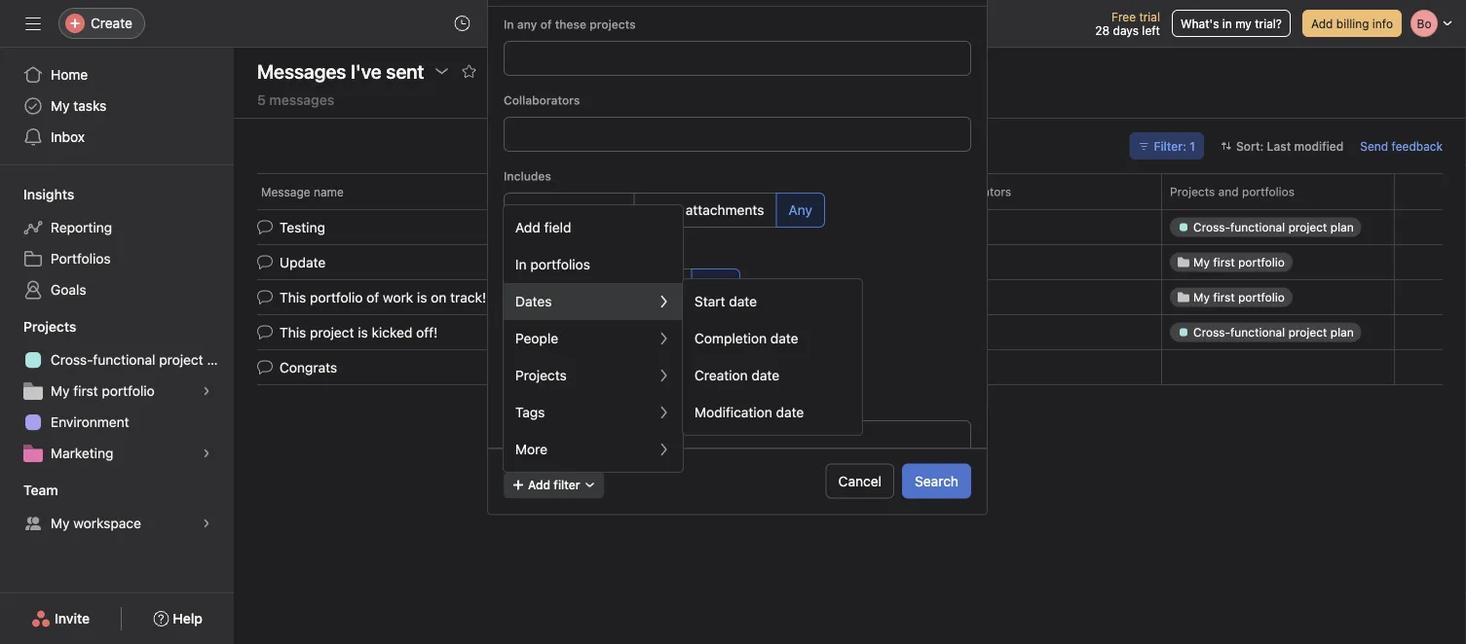 Task type: describe. For each thing, give the bounding box(es) containing it.
message
[[261, 185, 310, 199]]

tasks
[[73, 98, 107, 114]]

any for incomplete
[[704, 279, 728, 295]]

see details, my first portfolio image
[[201, 386, 212, 398]]

these
[[555, 18, 587, 32]]

cell for update
[[1161, 245, 1395, 281]]

plan
[[207, 352, 234, 368]]

messages
[[257, 59, 346, 82]]

cross-functional project plan
[[51, 352, 234, 368]]

date for modification date
[[776, 405, 804, 421]]

trial
[[1139, 10, 1160, 23]]

create button
[[58, 8, 145, 39]]

invite button
[[19, 602, 102, 637]]

other
[[646, 203, 682, 219]]

cell for congrats
[[1161, 350, 1395, 386]]

what's
[[1181, 17, 1219, 30]]

1 inside filter: 1 button
[[1190, 139, 1195, 153]]

Other attachments radio
[[634, 193, 777, 228]]

filter:
[[1154, 139, 1187, 153]]

collaborators inside column header
[[937, 185, 1011, 199]]

5
[[257, 92, 266, 108]]

add billing info button
[[1303, 10, 1402, 37]]

team button
[[0, 481, 58, 501]]

global element
[[0, 48, 234, 165]]

send feedback link
[[1360, 137, 1443, 155]]

conversation name for update cell
[[234, 245, 928, 281]]

start
[[695, 294, 725, 310]]

messages
[[269, 92, 334, 108]]

and
[[1218, 185, 1239, 199]]

videos
[[581, 203, 622, 219]]

0 vertical spatial collaborators
[[504, 94, 580, 108]]

testing
[[280, 219, 325, 236]]

projects button
[[0, 318, 76, 337]]

sort: last modified
[[1236, 139, 1344, 153]]

this portfolio of work is on track! row
[[234, 278, 1466, 317]]

trial?
[[1255, 17, 1282, 30]]

conversation name for testing cell
[[234, 209, 928, 246]]

1 vertical spatial search
[[915, 474, 959, 490]]

add for add filter
[[528, 479, 551, 493]]

people
[[515, 331, 558, 347]]

includes
[[504, 170, 551, 184]]

environment link
[[12, 407, 222, 438]]

other attachments
[[646, 203, 764, 219]]

0 vertical spatial search button
[[503, 8, 971, 39]]

1 button
[[494, 288, 523, 307]]

modified
[[1294, 139, 1344, 153]]

filter: 1
[[1154, 139, 1195, 153]]

reporting link
[[12, 212, 222, 244]]

my for my workspace
[[51, 516, 70, 532]]

cell for this portfolio of work is on track!
[[1161, 280, 1395, 316]]

date for creation date
[[752, 368, 780, 384]]

portfolio inside 'cell'
[[310, 290, 363, 306]]

left
[[1142, 23, 1160, 37]]

portfolio inside projects element
[[102, 383, 155, 399]]

cell for testing
[[1161, 209, 1395, 246]]

cancel
[[839, 474, 882, 490]]

see details, marketing image
[[201, 448, 212, 460]]

modification
[[695, 405, 772, 421]]

feedback
[[1392, 139, 1443, 153]]

see details, my workspace image
[[201, 518, 212, 530]]

messages i've sent
[[257, 59, 424, 82]]

sort: last modified button
[[1212, 133, 1353, 160]]

cell for this project is kicked off!
[[1161, 315, 1395, 351]]

actions image
[[434, 63, 450, 79]]

reporting
[[51, 220, 112, 236]]

2 vertical spatial projects
[[515, 368, 567, 384]]

free trial 28 days left
[[1095, 10, 1160, 37]]

update row
[[234, 243, 1466, 282]]

send
[[1360, 139, 1389, 153]]

Completed radio
[[504, 269, 598, 304]]

any radio for other attachments
[[776, 193, 825, 228]]

any radio for incomplete
[[691, 269, 740, 304]]

field
[[544, 220, 571, 236]]

environment
[[51, 415, 129, 431]]

my first portfolio link
[[12, 376, 222, 407]]

add for add billing info
[[1311, 17, 1333, 30]]

congrats
[[280, 360, 337, 376]]

free
[[1112, 10, 1136, 23]]

marketing
[[51, 446, 113, 462]]

projects inside 'column header'
[[1170, 185, 1215, 199]]

projects inside dropdown button
[[23, 319, 76, 335]]

projects and portfolios
[[1170, 185, 1295, 199]]

what's in my trial?
[[1181, 17, 1282, 30]]

inbox
[[51, 129, 85, 145]]

0 horizontal spatial project
[[159, 352, 203, 368]]

history image
[[454, 16, 470, 31]]

track!
[[450, 290, 486, 306]]

any
[[517, 18, 537, 32]]

date for completion date
[[770, 331, 798, 347]]

name
[[314, 185, 344, 199]]

conversation name for this project is kicked off! cell
[[234, 315, 928, 351]]

projects
[[590, 18, 636, 32]]

attachments
[[686, 203, 764, 219]]

completion option group
[[504, 269, 971, 304]]

28
[[1095, 23, 1110, 37]]

add to starred image
[[461, 63, 477, 79]]

this project is kicked off! row
[[234, 313, 1466, 352]]

5 messages
[[257, 92, 334, 108]]

tags
[[515, 405, 545, 421]]

invite
[[55, 611, 90, 627]]

update
[[280, 255, 326, 271]]

filter: 1 button
[[1130, 133, 1204, 160]]

search inside search list box
[[536, 15, 580, 31]]

last
[[1267, 139, 1291, 153]]

first
[[73, 383, 98, 399]]

completion for completion
[[504, 246, 568, 260]]

1 inside 1 button
[[498, 291, 503, 304]]

days
[[1113, 23, 1139, 37]]



Task type: vqa. For each thing, say whether or not it's contained in the screenshot.
October 2023 Portfolio
no



Task type: locate. For each thing, give the bounding box(es) containing it.
1 horizontal spatial portfolio
[[310, 290, 363, 306]]

my workspace link
[[12, 509, 222, 540]]

this up 'congrats' in the left bottom of the page
[[280, 325, 306, 341]]

projects
[[1170, 185, 1215, 199], [23, 319, 76, 335], [515, 368, 567, 384]]

is
[[417, 290, 427, 306], [358, 325, 368, 341]]

any inside includes option group
[[789, 203, 812, 219]]

bo
[[512, 432, 527, 446]]

by
[[552, 398, 566, 412]]

add field
[[515, 220, 571, 236]]

help
[[173, 611, 203, 627]]

projects element
[[0, 310, 234, 473]]

in any of these projects
[[504, 18, 636, 32]]

2 this from the top
[[280, 325, 306, 341]]

projects up created by
[[515, 368, 567, 384]]

add down recorded
[[515, 220, 540, 236]]

is inside cell
[[358, 325, 368, 341]]

1 horizontal spatial any radio
[[776, 193, 825, 228]]

recorded
[[516, 203, 577, 219]]

1 horizontal spatial any
[[789, 203, 812, 219]]

1 horizontal spatial project
[[310, 325, 354, 341]]

my for my tasks
[[51, 98, 70, 114]]

my
[[1236, 17, 1252, 30]]

is inside 'cell'
[[417, 290, 427, 306]]

this for this portfolio of work is on track!
[[280, 290, 306, 306]]

date right the due at the left of page
[[529, 322, 554, 336]]

inbox link
[[12, 122, 222, 153]]

add billing info
[[1311, 17, 1393, 30]]

0 vertical spatial in
[[504, 18, 514, 32]]

0 vertical spatial this
[[280, 290, 306, 306]]

Recorded videos radio
[[504, 193, 635, 228]]

bob row
[[508, 427, 967, 455]]

1 vertical spatial is
[[358, 325, 368, 341]]

2 horizontal spatial projects
[[1170, 185, 1215, 199]]

dates menu item
[[504, 284, 683, 321]]

this for this project is kicked off!
[[280, 325, 306, 341]]

add inside "popup button"
[[528, 479, 551, 493]]

search
[[536, 15, 580, 31], [915, 474, 959, 490]]

0 vertical spatial 1
[[1190, 139, 1195, 153]]

Due date number field
[[643, 345, 713, 380]]

1 horizontal spatial portfolios
[[1242, 185, 1295, 199]]

what's in my trial? button
[[1172, 10, 1291, 37]]

my left tasks
[[51, 98, 70, 114]]

is left on
[[417, 290, 427, 306]]

cell inside this portfolio of work is on track! row
[[1161, 280, 1395, 316]]

1 horizontal spatial completion
[[695, 331, 767, 347]]

tree grid
[[234, 208, 1466, 387]]

cell
[[508, 47, 530, 71], [508, 123, 530, 147], [1161, 209, 1395, 246], [1161, 245, 1395, 281], [1161, 280, 1395, 316], [1161, 315, 1395, 351], [1161, 350, 1395, 386]]

send feedback
[[1360, 139, 1443, 153]]

collaborators
[[504, 94, 580, 108], [937, 185, 1011, 199]]

add left filter
[[528, 479, 551, 493]]

any up update row
[[789, 203, 812, 219]]

1 right filter:
[[1190, 139, 1195, 153]]

recorded videos
[[516, 203, 622, 219]]

1 horizontal spatial is
[[417, 290, 427, 306]]

functional
[[93, 352, 155, 368]]

2 vertical spatial add
[[528, 479, 551, 493]]

add
[[1311, 17, 1333, 30], [515, 220, 540, 236], [528, 479, 551, 493]]

0 horizontal spatial any
[[704, 279, 728, 295]]

add filter button
[[504, 472, 605, 499]]

of right any
[[540, 18, 552, 32]]

1 vertical spatial of
[[367, 290, 379, 306]]

1 this from the top
[[280, 290, 306, 306]]

0 horizontal spatial search
[[536, 15, 580, 31]]

Incomplete radio
[[597, 269, 692, 304]]

1 vertical spatial collaborators
[[937, 185, 1011, 199]]

created
[[504, 398, 549, 412]]

3 my from the top
[[51, 516, 70, 532]]

project inside cell
[[310, 325, 354, 341]]

my down team
[[51, 516, 70, 532]]

is left the "kicked"
[[358, 325, 368, 341]]

help button
[[141, 602, 215, 637]]

portfolio up this project is kicked off!
[[310, 290, 363, 306]]

kicked
[[372, 325, 412, 341]]

due date
[[504, 322, 554, 336]]

add left billing
[[1311, 17, 1333, 30]]

in portfolios
[[515, 257, 590, 273]]

in left any
[[504, 18, 514, 32]]

0 horizontal spatial of
[[367, 290, 379, 306]]

congrats row
[[234, 348, 1466, 387]]

0 vertical spatial my
[[51, 98, 70, 114]]

5 messages button
[[257, 92, 334, 118]]

0 horizontal spatial 1
[[498, 291, 503, 304]]

teams element
[[0, 473, 234, 544]]

start date
[[695, 294, 757, 310]]

1 vertical spatial projects
[[23, 319, 76, 335]]

off!
[[416, 325, 438, 341]]

tree grid containing testing
[[234, 208, 1466, 387]]

date right start
[[729, 294, 757, 310]]

goals link
[[12, 275, 222, 306]]

row containing message name
[[234, 173, 1466, 209]]

1 vertical spatial my
[[51, 383, 70, 399]]

portfolios
[[51, 251, 111, 267]]

0 horizontal spatial any radio
[[691, 269, 740, 304]]

my workspace
[[51, 516, 141, 532]]

marketing link
[[12, 438, 222, 470]]

insights
[[23, 187, 74, 203]]

incomplete
[[610, 279, 680, 295]]

this portfolio of work is on track!
[[280, 290, 486, 306]]

my inside my tasks link
[[51, 98, 70, 114]]

add inside button
[[1311, 17, 1333, 30]]

includes option group
[[504, 193, 971, 228]]

in up 1 button
[[515, 257, 527, 273]]

hide sidebar image
[[25, 16, 41, 31]]

creation
[[695, 368, 748, 384]]

on
[[431, 290, 447, 306]]

this inside cell
[[280, 325, 306, 341]]

workspace
[[73, 516, 141, 532]]

any radio up update row
[[776, 193, 825, 228]]

sort:
[[1236, 139, 1264, 153]]

testing row
[[234, 208, 1466, 247]]

1 vertical spatial 1
[[498, 291, 503, 304]]

my inside my workspace link
[[51, 516, 70, 532]]

projects and portfolios column header
[[1161, 173, 1400, 209]]

0 vertical spatial add
[[1311, 17, 1333, 30]]

2 vertical spatial my
[[51, 516, 70, 532]]

message name
[[261, 185, 344, 199]]

created by
[[504, 398, 566, 412]]

1 vertical spatial portfolios
[[530, 257, 590, 273]]

0 vertical spatial portfolio
[[310, 290, 363, 306]]

1 horizontal spatial in
[[515, 257, 527, 273]]

conversation name for congrats cell
[[234, 350, 928, 386]]

cross-functional project plan link
[[12, 345, 234, 376]]

0 horizontal spatial is
[[358, 325, 368, 341]]

search left projects
[[536, 15, 580, 31]]

portfolios right and
[[1242, 185, 1295, 199]]

completed
[[516, 279, 585, 295]]

0 vertical spatial project
[[310, 325, 354, 341]]

search button
[[503, 8, 971, 39], [902, 464, 971, 499]]

project up 'congrats' in the left bottom of the page
[[310, 325, 354, 341]]

0 horizontal spatial completion
[[504, 246, 568, 260]]

my for my first portfolio
[[51, 383, 70, 399]]

portfolios inside 'column header'
[[1242, 185, 1295, 199]]

home link
[[12, 59, 222, 91]]

1 horizontal spatial of
[[540, 18, 552, 32]]

0 vertical spatial any radio
[[776, 193, 825, 228]]

my left first
[[51, 383, 70, 399]]

project
[[310, 325, 354, 341], [159, 352, 203, 368]]

completion for completion date
[[695, 331, 767, 347]]

1 my from the top
[[51, 98, 70, 114]]

of
[[540, 18, 552, 32], [367, 290, 379, 306]]

projects up the cross-
[[23, 319, 76, 335]]

conversation name for this portfolio of work is on track! cell
[[234, 280, 928, 316]]

due
[[504, 322, 526, 336]]

creation date
[[695, 368, 780, 384]]

more
[[515, 442, 548, 458]]

dates
[[515, 294, 552, 310]]

portfolio down cross-functional project plan link
[[102, 383, 155, 399]]

my tasks
[[51, 98, 107, 114]]

0 vertical spatial any
[[789, 203, 812, 219]]

my inside my first portfolio link
[[51, 383, 70, 399]]

0 vertical spatial portfolios
[[1242, 185, 1295, 199]]

1 vertical spatial add
[[515, 220, 540, 236]]

add filter
[[528, 479, 580, 493]]

portfolios up completed
[[530, 257, 590, 273]]

any radio up completion date
[[691, 269, 740, 304]]

add for add field
[[515, 220, 540, 236]]

bob
[[536, 431, 561, 447]]

in for in any of these projects
[[504, 18, 514, 32]]

in
[[1223, 17, 1232, 30]]

date for start date
[[729, 294, 757, 310]]

0 vertical spatial of
[[540, 18, 552, 32]]

1 right track!
[[498, 291, 503, 304]]

0 horizontal spatial portfolio
[[102, 383, 155, 399]]

i've sent
[[351, 59, 424, 82]]

home
[[51, 67, 88, 83]]

projects left and
[[1170, 185, 1215, 199]]

any up completion date
[[704, 279, 728, 295]]

2 my from the top
[[51, 383, 70, 399]]

1 vertical spatial in
[[515, 257, 527, 273]]

completion down 'add field' at the left top
[[504, 246, 568, 260]]

this inside 'cell'
[[280, 290, 306, 306]]

1 horizontal spatial 1
[[1190, 139, 1195, 153]]

billing
[[1337, 17, 1369, 30]]

any for other attachments
[[789, 203, 812, 219]]

1 horizontal spatial projects
[[515, 368, 567, 384]]

any inside completion option group
[[704, 279, 728, 295]]

0 horizontal spatial collaborators
[[504, 94, 580, 108]]

search right cancel
[[915, 474, 959, 490]]

0 vertical spatial projects
[[1170, 185, 1215, 199]]

date up creation date
[[770, 331, 798, 347]]

1 vertical spatial portfolio
[[102, 383, 155, 399]]

1 vertical spatial this
[[280, 325, 306, 341]]

0 horizontal spatial projects
[[23, 319, 76, 335]]

1 horizontal spatial search
[[915, 474, 959, 490]]

1 vertical spatial project
[[159, 352, 203, 368]]

completion down start date
[[695, 331, 767, 347]]

of inside 'conversation name for this portfolio of work is on track!' 'cell'
[[367, 290, 379, 306]]

collaborators column header
[[928, 173, 1167, 209]]

1 vertical spatial search button
[[902, 464, 971, 499]]

0 horizontal spatial portfolios
[[530, 257, 590, 273]]

this
[[280, 290, 306, 306], [280, 325, 306, 341]]

1 horizontal spatial collaborators
[[937, 185, 1011, 199]]

date up modification date
[[752, 368, 780, 384]]

in for in portfolios
[[515, 257, 527, 273]]

of left 'work'
[[367, 290, 379, 306]]

cell inside update row
[[1161, 245, 1395, 281]]

this down update
[[280, 290, 306, 306]]

date for due date
[[529, 322, 554, 336]]

project left plan
[[159, 352, 203, 368]]

this project is kicked off!
[[280, 325, 438, 341]]

insights element
[[0, 177, 234, 310]]

of for work
[[367, 290, 379, 306]]

info
[[1373, 17, 1393, 30]]

0 vertical spatial is
[[417, 290, 427, 306]]

cross-
[[51, 352, 93, 368]]

1 vertical spatial any radio
[[691, 269, 740, 304]]

portfolios link
[[12, 244, 222, 275]]

0 vertical spatial completion
[[504, 246, 568, 260]]

0 vertical spatial search
[[536, 15, 580, 31]]

insights button
[[0, 185, 74, 205]]

row
[[234, 173, 1466, 209], [257, 208, 1443, 210]]

1 vertical spatial any
[[704, 279, 728, 295]]

date right modification
[[776, 405, 804, 421]]

Any radio
[[776, 193, 825, 228], [691, 269, 740, 304]]

0 horizontal spatial in
[[504, 18, 514, 32]]

of for these
[[540, 18, 552, 32]]

modification date
[[695, 405, 804, 421]]

search list box
[[503, 8, 971, 39]]

1 vertical spatial completion
[[695, 331, 767, 347]]

team
[[23, 483, 58, 499]]



